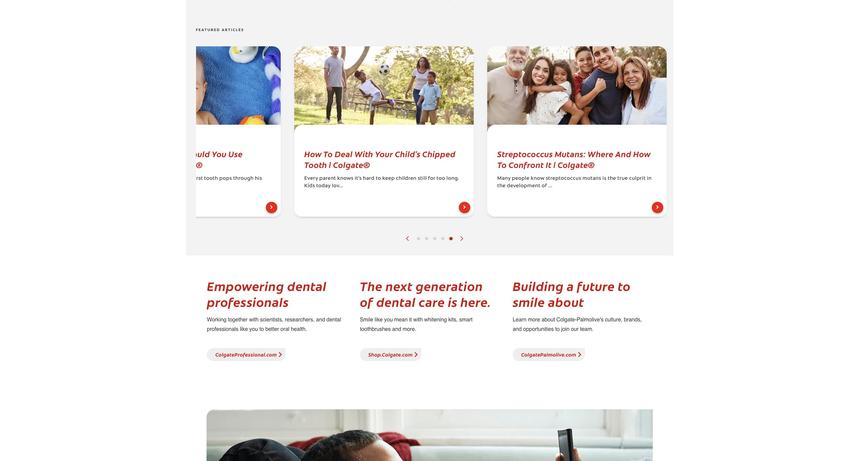 Task type: vqa. For each thing, say whether or not it's contained in the screenshot.
Ingredients 'Button'
no



Task type: describe. For each thing, give the bounding box(es) containing it.
for
[[428, 176, 435, 181]]

know
[[531, 176, 545, 181]]

colgate® for how
[[333, 159, 370, 170]]

true
[[618, 176, 628, 181]]

team.
[[580, 327, 594, 333]]

how to deal with your child's chipped tooth | colgate®
[[304, 148, 456, 170]]

opportunities
[[523, 327, 554, 333]]

kids
[[304, 184, 315, 189]]

about inside building a future to smile about
[[548, 294, 584, 311]]

our
[[571, 327, 579, 333]]

use
[[228, 148, 243, 159]]

professionals inside empowering dental professionals
[[207, 294, 289, 311]]

shop.colgate.com link
[[368, 351, 413, 359]]

together
[[228, 317, 248, 323]]

hard
[[363, 176, 375, 181]]

first
[[193, 176, 203, 181]]

lov...
[[332, 184, 343, 189]]

it's
[[355, 176, 362, 181]]

empowering dental professionals
[[207, 278, 327, 311]]

tooth
[[304, 159, 327, 170]]

to inside how to deal with your child's chipped tooth | colgate®
[[323, 148, 333, 159]]

colgateprofessional.com button
[[207, 349, 285, 362]]

of inside many people know streptococcus mutans is the true culprit in the development of ...
[[542, 184, 547, 189]]

1 vertical spatial the
[[497, 184, 506, 189]]

is inside many people know streptococcus mutans is the true culprit in the development of ...
[[603, 176, 607, 181]]

your
[[163, 176, 174, 181]]

a
[[567, 278, 574, 295]]

he
[[139, 184, 145, 189]]

tooth
[[204, 176, 218, 181]]

dental inside empowering dental professionals
[[287, 278, 327, 295]]

the
[[360, 278, 383, 295]]

to inside streptococcus mutans: where and how to confront it | colgate®
[[497, 159, 507, 170]]

you inside working together with scientists, researchers, and dental professionals like you to better oral health.
[[249, 327, 258, 333]]

1 horizontal spatial the
[[608, 176, 616, 181]]

colgate® inside baby's first teeth: should you use toothpaste? | colgate®
[[166, 159, 203, 170]]

children
[[396, 176, 417, 181]]

exciting
[[127, 176, 147, 181]]

streptococcus mutans: where and how to confront it | colgate® tab panel
[[480, 45, 673, 219]]

join
[[561, 327, 570, 333]]

smile like you mean it with whitening kits, smart toothbrushes and more.
[[360, 317, 473, 333]]

still
[[418, 176, 427, 181]]

| inside baby's first teeth: should you use toothpaste? | colgate®
[[161, 159, 164, 170]]

smile
[[360, 317, 373, 323]]

colgatepalmolive.com button
[[513, 349, 585, 362]]

you inside "smile like you mean it with whitening kits, smart toothbrushes and more."
[[384, 317, 393, 323]]

and inside "smile like you mean it with whitening kits, smart toothbrushes and more."
[[392, 327, 401, 333]]

keep
[[382, 176, 395, 181]]

researchers,
[[285, 317, 315, 323]]

every
[[304, 176, 318, 181]]

here.
[[461, 294, 491, 311]]

through
[[233, 176, 254, 181]]

in
[[647, 176, 652, 181]]

many people know streptococcus mutans is the true culprit in the development of ...
[[497, 176, 652, 189]]

...
[[548, 184, 553, 189]]

shop.colgate.com button
[[360, 349, 421, 362]]

colgate-
[[557, 317, 577, 323]]

care
[[419, 294, 445, 311]]

chipped
[[422, 148, 456, 159]]

when
[[148, 176, 162, 181]]

to inside learn more about colgate-palmolive's culture, brands, and opportunities to join our team.
[[555, 327, 560, 333]]

teeth:
[[157, 148, 181, 159]]

your
[[375, 148, 393, 159]]

working together with scientists, researchers, and dental professionals like you to better oral health.
[[207, 317, 341, 333]]

more
[[528, 317, 540, 323]]

and inside it's so exciting when your baby's first tooth pops through his gums, and he smil...
[[128, 184, 137, 189]]

how to deal with your child's chipped tooth | colgate® tab panel
[[287, 45, 480, 219]]

toothbrushes
[[360, 327, 391, 333]]

smart
[[459, 317, 473, 323]]

streptococcus
[[546, 176, 581, 181]]

shop.colgate.com
[[368, 351, 413, 359]]

like inside "smile like you mean it with whitening kits, smart toothbrushes and more."
[[375, 317, 383, 323]]

a woman smiling while looking at her phone on the sofa image
[[206, 410, 653, 462]]

long.
[[447, 176, 459, 181]]

it
[[546, 159, 552, 170]]

it's
[[111, 176, 118, 181]]

building
[[513, 278, 564, 295]]

mutans
[[583, 176, 601, 181]]

to inside working together with scientists, researchers, and dental professionals like you to better oral health.
[[260, 327, 264, 333]]

colgateprofessional.com link
[[215, 351, 277, 359]]

people
[[512, 176, 530, 181]]

baby's
[[176, 176, 191, 181]]

streptococcus
[[497, 148, 553, 159]]

should
[[183, 148, 210, 159]]

streptococcus mutans: where and how to confront it | colgate®
[[497, 148, 651, 170]]

brands,
[[624, 317, 642, 323]]

pops
[[219, 176, 232, 181]]

culture,
[[605, 317, 623, 323]]

learn more about colgate-palmolive's culture, brands, and opportunities to join our team.
[[513, 317, 642, 333]]

| for how
[[329, 159, 331, 170]]

his
[[255, 176, 262, 181]]

smile
[[513, 294, 545, 311]]

next
[[386, 278, 413, 295]]



Task type: locate. For each thing, give the bounding box(es) containing it.
health.
[[291, 327, 307, 333]]

colgate® inside how to deal with your child's chipped tooth | colgate®
[[333, 159, 370, 170]]

1 vertical spatial is
[[448, 294, 458, 311]]

knows
[[337, 176, 354, 181]]

and down exciting
[[128, 184, 137, 189]]

today
[[316, 184, 331, 189]]

0 horizontal spatial |
[[161, 159, 164, 170]]

1 professionals from the top
[[207, 294, 289, 311]]

| right the tooth
[[329, 159, 331, 170]]

the
[[608, 176, 616, 181], [497, 184, 506, 189]]

baby's first teeth: should you use toothpaste? | colgate® tab panel
[[94, 45, 287, 219]]

how inside streptococcus mutans: where and how to confront it | colgate®
[[633, 148, 651, 159]]

0 horizontal spatial like
[[240, 327, 248, 333]]

0 vertical spatial is
[[603, 176, 607, 181]]

with
[[249, 317, 259, 323], [413, 317, 423, 323]]

working
[[207, 317, 227, 323]]

featured articles
[[196, 28, 244, 32]]

too
[[437, 176, 445, 181]]

dental inside "the next generation of dental care is here."
[[376, 294, 416, 311]]

3 colgate® from the left
[[558, 159, 595, 170]]

colgate® for streptococcus
[[558, 159, 595, 170]]

how inside how to deal with your child's chipped tooth | colgate®
[[304, 148, 322, 159]]

2 | from the left
[[329, 159, 331, 170]]

with inside "smile like you mean it with whitening kits, smart toothbrushes and more."
[[413, 317, 423, 323]]

kits,
[[448, 317, 458, 323]]

professionals
[[207, 294, 289, 311], [207, 327, 238, 333]]

you
[[212, 148, 227, 159]]

0 horizontal spatial how
[[304, 148, 322, 159]]

0 horizontal spatial to
[[323, 148, 333, 159]]

generation
[[416, 278, 483, 295]]

tab list
[[414, 232, 455, 246]]

2 professionals from the top
[[207, 327, 238, 333]]

about up opportunities
[[542, 317, 555, 323]]

it's so exciting when your baby's first tooth pops through his gums, and he smil...
[[111, 176, 262, 189]]

1 horizontal spatial how
[[633, 148, 651, 159]]

confront
[[509, 159, 544, 170]]

1 | from the left
[[161, 159, 164, 170]]

parent
[[319, 176, 336, 181]]

1 horizontal spatial with
[[413, 317, 423, 323]]

0 horizontal spatial of
[[360, 294, 373, 311]]

and inside working together with scientists, researchers, and dental professionals like you to better oral health.
[[316, 317, 325, 323]]

is
[[603, 176, 607, 181], [448, 294, 458, 311]]

to inside building a future to smile about
[[618, 278, 631, 295]]

about inside learn more about colgate-palmolive's culture, brands, and opportunities to join our team.
[[542, 317, 555, 323]]

| up your
[[161, 159, 164, 170]]

is right mutans
[[603, 176, 607, 181]]

to left better
[[260, 327, 264, 333]]

| for streptococcus
[[554, 159, 556, 170]]

how
[[304, 148, 322, 159], [633, 148, 651, 159]]

how up every
[[304, 148, 322, 159]]

it
[[409, 317, 412, 323]]

to right future
[[618, 278, 631, 295]]

better
[[265, 327, 279, 333]]

0 vertical spatial about
[[548, 294, 584, 311]]

development
[[507, 184, 541, 189]]

you left mean
[[384, 317, 393, 323]]

2 colgate® from the left
[[333, 159, 370, 170]]

colgateprofessional.com
[[215, 351, 277, 359]]

0 horizontal spatial with
[[249, 317, 259, 323]]

learn
[[513, 317, 527, 323]]

to
[[323, 148, 333, 159], [497, 159, 507, 170]]

with inside working together with scientists, researchers, and dental professionals like you to better oral health.
[[249, 317, 259, 323]]

gums,
[[111, 184, 126, 189]]

articles
[[222, 28, 244, 32]]

0 horizontal spatial colgate®
[[166, 159, 203, 170]]

mean
[[394, 317, 408, 323]]

palmolive's
[[577, 317, 604, 323]]

building a future to smile about
[[513, 278, 631, 311]]

1 horizontal spatial |
[[329, 159, 331, 170]]

2 horizontal spatial colgate®
[[558, 159, 595, 170]]

to
[[376, 176, 381, 181], [618, 278, 631, 295], [260, 327, 264, 333], [555, 327, 560, 333]]

featured
[[196, 28, 220, 32]]

1 horizontal spatial like
[[375, 317, 383, 323]]

about
[[548, 294, 584, 311], [542, 317, 555, 323]]

colgatepalmolive.com
[[521, 351, 576, 359]]

to inside every parent knows it's hard to keep children still for too long. kids today lov...
[[376, 176, 381, 181]]

0 vertical spatial the
[[608, 176, 616, 181]]

| inside how to deal with your child's chipped tooth | colgate®
[[329, 159, 331, 170]]

0 vertical spatial you
[[384, 317, 393, 323]]

and down mean
[[392, 327, 401, 333]]

2 how from the left
[[633, 148, 651, 159]]

more.
[[403, 327, 416, 333]]

colgatepalmolive.com link
[[521, 351, 576, 359]]

0 vertical spatial professionals
[[207, 294, 289, 311]]

whitening
[[424, 317, 447, 323]]

| right it
[[554, 159, 556, 170]]

1 colgate® from the left
[[166, 159, 203, 170]]

the next generation of dental care is here.
[[360, 278, 491, 311]]

1 horizontal spatial is
[[603, 176, 607, 181]]

1 vertical spatial about
[[542, 317, 555, 323]]

empowering
[[207, 278, 284, 295]]

is inside "the next generation of dental care is here."
[[448, 294, 458, 311]]

3 | from the left
[[554, 159, 556, 170]]

1 horizontal spatial you
[[384, 317, 393, 323]]

child's
[[395, 148, 421, 159]]

the down many
[[497, 184, 506, 189]]

1 horizontal spatial to
[[497, 159, 507, 170]]

and right researchers,
[[316, 317, 325, 323]]

1 how from the left
[[304, 148, 322, 159]]

| inside streptococcus mutans: where and how to confront it | colgate®
[[554, 159, 556, 170]]

dental inside working together with scientists, researchers, and dental professionals like you to better oral health.
[[327, 317, 341, 323]]

0 horizontal spatial the
[[497, 184, 506, 189]]

colgate® up baby's at the top of the page
[[166, 159, 203, 170]]

professionals down working
[[207, 327, 238, 333]]

colgate®
[[166, 159, 203, 170], [333, 159, 370, 170], [558, 159, 595, 170]]

like down together
[[240, 327, 248, 333]]

about up colgate-
[[548, 294, 584, 311]]

how right and
[[633, 148, 651, 159]]

with
[[355, 148, 373, 159]]

smil...
[[146, 184, 160, 189]]

of up smile on the left of page
[[360, 294, 373, 311]]

colgate® inside streptococcus mutans: where and how to confront it | colgate®
[[558, 159, 595, 170]]

you
[[384, 317, 393, 323], [249, 327, 258, 333]]

to left join
[[555, 327, 560, 333]]

of inside "the next generation of dental care is here."
[[360, 294, 373, 311]]

first
[[138, 148, 156, 159]]

1 horizontal spatial of
[[542, 184, 547, 189]]

1 with from the left
[[249, 317, 259, 323]]

where
[[588, 148, 614, 159]]

professionals up together
[[207, 294, 289, 311]]

colgate® up the knows
[[333, 159, 370, 170]]

and inside learn more about colgate-palmolive's culture, brands, and opportunities to join our team.
[[513, 327, 522, 333]]

like inside working together with scientists, researchers, and dental professionals like you to better oral health.
[[240, 327, 248, 333]]

professionals inside working together with scientists, researchers, and dental professionals like you to better oral health.
[[207, 327, 238, 333]]

like up toothbrushes
[[375, 317, 383, 323]]

with right it
[[413, 317, 423, 323]]

0 vertical spatial of
[[542, 184, 547, 189]]

1 vertical spatial of
[[360, 294, 373, 311]]

1 horizontal spatial colgate®
[[333, 159, 370, 170]]

oral
[[281, 327, 289, 333]]

to left the deal
[[323, 148, 333, 159]]

you left better
[[249, 327, 258, 333]]

of left ...
[[542, 184, 547, 189]]

future
[[577, 278, 615, 295]]

colgate® up many people know streptococcus mutans is the true culprit in the development of ...
[[558, 159, 595, 170]]

is up kits,
[[448, 294, 458, 311]]

with right together
[[249, 317, 259, 323]]

1 vertical spatial like
[[240, 327, 248, 333]]

2 with from the left
[[413, 317, 423, 323]]

of
[[542, 184, 547, 189], [360, 294, 373, 311]]

to up many
[[497, 159, 507, 170]]

0 horizontal spatial is
[[448, 294, 458, 311]]

every parent knows it's hard to keep children still for too long. kids today lov...
[[304, 176, 459, 189]]

toothpaste?
[[111, 159, 160, 170]]

baby's
[[111, 148, 136, 159]]

0 vertical spatial like
[[375, 317, 383, 323]]

and
[[128, 184, 137, 189], [316, 317, 325, 323], [392, 327, 401, 333], [513, 327, 522, 333]]

culprit
[[629, 176, 646, 181]]

2 horizontal spatial |
[[554, 159, 556, 170]]

and down "learn"
[[513, 327, 522, 333]]

dental
[[287, 278, 327, 295], [376, 294, 416, 311], [327, 317, 341, 323]]

and
[[615, 148, 631, 159]]

1 vertical spatial professionals
[[207, 327, 238, 333]]

baby's first teeth: should you use toothpaste? | colgate®
[[111, 148, 243, 170]]

the left the true
[[608, 176, 616, 181]]

to right hard at the left top
[[376, 176, 381, 181]]

0 horizontal spatial you
[[249, 327, 258, 333]]

1 vertical spatial you
[[249, 327, 258, 333]]

many
[[497, 176, 511, 181]]



